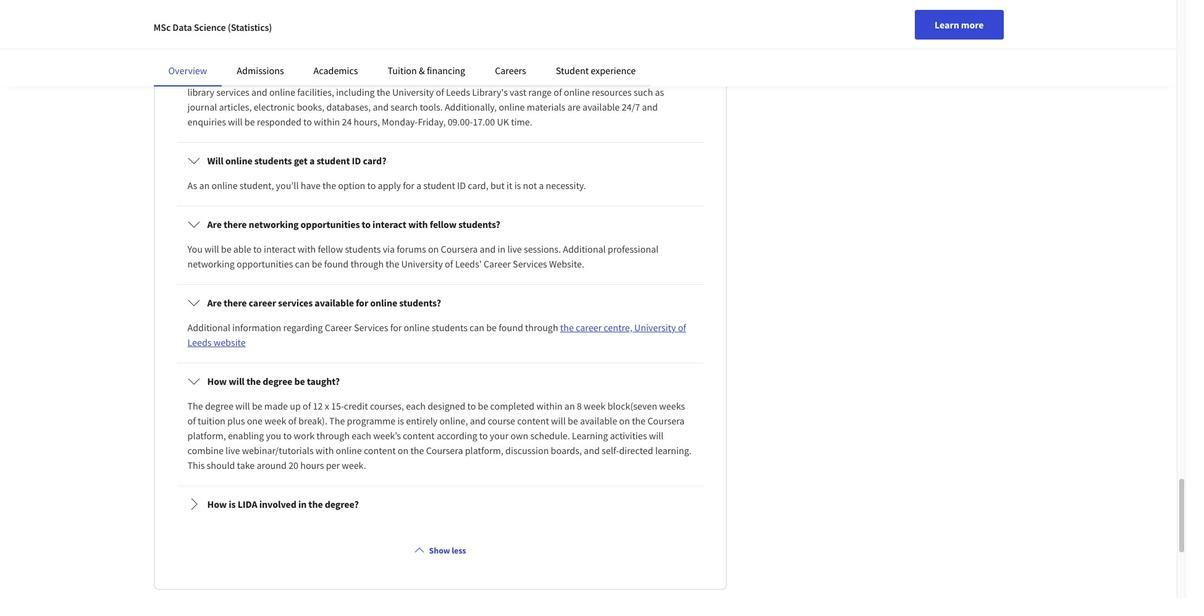 Task type: describe. For each thing, give the bounding box(es) containing it.
opportunities inside dropdown button
[[301, 218, 360, 230]]

week.
[[342, 459, 366, 471]]

will online students get a student id card?‎
[[207, 154, 387, 167]]

enabling
[[228, 429, 264, 442]]

and down registered,
[[252, 86, 267, 98]]

webinar/tutorials
[[242, 444, 314, 457]]

24
[[342, 116, 352, 128]]

09.00-
[[448, 116, 473, 128]]

msc data science (statistics)
[[154, 21, 272, 33]]

overview link
[[168, 64, 207, 77]]

additional inside you will be able to interact with fellow students via forums on coursera and in live sessions. additional professional networking opportunities can be found through the university of leeds' career services website.
[[563, 243, 606, 255]]

your
[[490, 429, 509, 442]]

the career centre, university of leeds website link
[[188, 321, 686, 349]]

financing
[[427, 64, 465, 77]]

students up admissions link
[[250, 46, 288, 59]]

0 horizontal spatial week
[[265, 415, 286, 427]]

with inside 'the degree will be made up of 12 x 15-credit courses, each designed to be completed within an 8 week block(seven weeks of tuition plus one week of break). the programme is entirely online, and course  content will be available on the coursera platform, enabling you to work through each week's content according to your own schedule. learning activities will combine live webinar/tutorials with online content on the coursera platform, discussion boards, and self-directed learning. this should take around 20 hours per week.'
[[316, 444, 334, 457]]

0 horizontal spatial as
[[496, 71, 505, 83]]

live inside you will be able to interact with fellow students via forums on coursera and in live sessions. additional professional networking opportunities can be found through the university of leeds' career services website.
[[508, 243, 522, 255]]

be up the one on the left bottom of the page
[[252, 400, 262, 412]]

discussion
[[506, 444, 549, 457]]

fellow for students
[[318, 243, 343, 255]]

forums
[[397, 243, 426, 255]]

do online students have access to on-campus facilities?‎ button
[[178, 35, 703, 70]]

tuition
[[198, 415, 225, 427]]

courses,
[[370, 400, 404, 412]]

fellow for students?
[[430, 218, 457, 230]]

to inside do online students have access to on-campus facilities?‎ dropdown button
[[342, 46, 350, 59]]

careers
[[495, 64, 526, 77]]

will
[[207, 154, 224, 167]]

online up additional information regarding career services for online students can be found through
[[370, 297, 397, 309]]

leeds'
[[455, 258, 482, 270]]

combine
[[188, 444, 224, 457]]

to left &
[[401, 71, 409, 83]]

id inside dropdown button
[[352, 154, 361, 167]]

completed
[[490, 400, 535, 412]]

designed
[[428, 400, 466, 412]]

university inside the career centre, university of leeds website
[[635, 321, 676, 334]]

online,
[[440, 415, 468, 427]]

and up hours,
[[373, 101, 389, 113]]

how for how will the degree be taught?
[[207, 375, 227, 387]]

2 horizontal spatial on-
[[519, 71, 533, 83]]

how will the degree be taught? button
[[178, 364, 703, 399]]

available inside dropdown button
[[315, 297, 354, 309]]

networking inside you will be able to interact with fellow students via forums on coursera and in live sessions. additional professional networking opportunities can be found through the university of leeds' career services website.
[[188, 258, 235, 270]]

2 horizontal spatial a
[[539, 179, 544, 192]]

the left degree?
[[309, 498, 323, 510]]

online up the electronic
[[269, 86, 295, 98]]

programme
[[347, 415, 396, 427]]

1 vertical spatial such
[[634, 86, 653, 98]]

online down vast
[[499, 101, 525, 113]]

career inside you will be able to interact with fellow students via forums on coursera and in live sessions. additional professional networking opportunities can be found through the university of leeds' career services website.
[[484, 258, 511, 270]]

services inside you will be able to interact with fellow students via forums on coursera and in live sessions. additional professional networking opportunities can be found through the university of leeds' career services website.
[[513, 258, 547, 270]]

involved
[[259, 498, 297, 510]]

online inside 'the degree will be made up of 12 x 15-credit courses, each designed to be completed within an 8 week block(seven weeks of tuition plus one week of break). the programme is entirely online, and course  content will be available on the coursera platform, enabling you to work through each week's content according to your own schedule. learning activities will combine live webinar/tutorials with online content on the coursera platform, discussion boards, and self-directed learning. this should take around 20 hours per week.'
[[336, 444, 362, 457]]

around
[[257, 459, 287, 471]]

get
[[294, 154, 308, 167]]

1 horizontal spatial as
[[623, 71, 632, 83]]

academics link
[[314, 64, 358, 77]]

fully
[[211, 71, 229, 83]]

student experience
[[556, 64, 636, 77]]

registered,
[[231, 71, 274, 83]]

to left 'your'
[[479, 429, 488, 442]]

be down 'are there career services available for online students?‎' dropdown button
[[487, 321, 497, 334]]

responded
[[257, 116, 301, 128]]

available inside 'the degree will be made up of 12 x 15-credit courses, each designed to be completed within an 8 week block(seven weeks of tuition plus one week of break). the programme is entirely online, and course  content will be available on the coursera platform, enabling you to work through each week's content according to your own schedule. learning activities will combine live webinar/tutorials with online content on the coursera platform, discussion boards, and self-directed learning. this should take around 20 hours per week.'
[[580, 415, 617, 427]]

17.00
[[473, 116, 495, 128]]

have for will
[[310, 71, 330, 83]]

there for career
[[224, 297, 247, 309]]

entirely
[[406, 415, 438, 427]]

the left option
[[323, 179, 336, 192]]

career inside 'are there career services available for online students?‎' dropdown button
[[249, 297, 276, 309]]

2 horizontal spatial campus
[[533, 71, 566, 83]]

university inside once fully registered, you will have the same access to on-campus facilities as an on-campus student such as access to all library services and online facilities, including the university of leeds library's vast range of online resources such as journal articles, electronic books, databases, and search tools. additionally, online materials are available 24/7 and enquiries will be responded to within 24 hours, monday-friday, 09.00-17.00 uk time.
[[392, 86, 434, 98]]

15-
[[331, 400, 344, 412]]

once fully registered, you will have the same access to on-campus facilities as an on-campus student such as access to all library services and online facilities, including the university of leeds library's vast range of online resources such as journal articles, electronic books, databases, and search tools. additionally, online materials are available 24/7 and enquiries will be responded to within 24 hours, monday-friday, 09.00-17.00 uk time.
[[188, 71, 683, 128]]

do online students have access to on-campus facilities?‎
[[207, 46, 443, 59]]

the inside you will be able to interact with fellow students via forums on coursera and in live sessions. additional professional networking opportunities can be found through the university of leeds' career services website.
[[386, 258, 399, 270]]

online right do
[[221, 46, 248, 59]]

able
[[233, 243, 251, 255]]

the career centre, university of leeds website
[[188, 321, 686, 349]]

&
[[419, 64, 425, 77]]

20
[[289, 459, 299, 471]]

an inside 'the degree will be made up of 12 x 15-credit courses, each designed to be completed within an 8 week block(seven weeks of tuition plus one week of break). the programme is entirely online, and course  content will be available on the coursera platform, enabling you to work through each week's content according to your own schedule. learning activities will combine live webinar/tutorials with online content on the coursera platform, discussion boards, and self-directed learning. this should take around 20 hours per week.'
[[565, 400, 575, 412]]

0 vertical spatial platform,
[[188, 429, 226, 442]]

activities
[[610, 429, 647, 442]]

student inside once fully registered, you will have the same access to on-campus facilities as an on-campus student such as access to all library services and online facilities, including the university of leeds library's vast range of online resources such as journal articles, electronic books, databases, and search tools. additionally, online materials are available 24/7 and enquiries will be responded to within 24 hours, monday-friday, 09.00-17.00 uk time.
[[568, 71, 600, 83]]

library
[[188, 86, 214, 98]]

1 vertical spatial can
[[470, 321, 485, 334]]

1 vertical spatial each
[[352, 429, 371, 442]]

can inside you will be able to interact with fellow students via forums on coursera and in live sessions. additional professional networking opportunities can be found through the university of leeds' career services website.
[[295, 258, 310, 270]]

1 horizontal spatial content
[[403, 429, 435, 442]]

to up 'online,'
[[468, 400, 476, 412]]

in inside you will be able to interact with fellow students via forums on coursera and in live sessions. additional professional networking opportunities can be found through the university of leeds' career services website.
[[498, 243, 506, 255]]

data
[[173, 21, 192, 33]]

vast
[[510, 86, 527, 98]]

how is lida involved in the degree? button
[[178, 487, 703, 522]]

you will be able to interact with fellow students via forums on coursera and in live sessions. additional professional networking opportunities can be found through the university of leeds' career services website.
[[188, 243, 659, 270]]

within inside 'the degree will be made up of 12 x 15-credit courses, each designed to be completed within an 8 week block(seven weeks of tuition plus one week of break). the programme is entirely online, and course  content will be available on the coursera platform, enabling you to work through each week's content according to your own schedule. learning activities will combine live webinar/tutorials with online content on the coursera platform, discussion boards, and self-directed learning. this should take around 20 hours per week.'
[[537, 400, 563, 412]]

students?
[[459, 218, 501, 230]]

databases,
[[327, 101, 371, 113]]

are there networking opportunities to interact with fellow students?
[[207, 218, 501, 230]]

up
[[290, 400, 301, 412]]

as an online student, you'll have the option to apply for a student id card, but it is not a necessity.
[[188, 179, 586, 192]]

you inside 'the degree will be made up of 12 x 15-credit courses, each designed to be completed within an 8 week block(seven weeks of tuition plus one week of break). the programme is entirely online, and course  content will be available on the coursera platform, enabling you to work through each week's content according to your own schedule. learning activities will combine live webinar/tutorials with online content on the coursera platform, discussion boards, and self-directed learning. this should take around 20 hours per week.'
[[266, 429, 281, 442]]

with for students
[[298, 243, 316, 255]]

to inside are there networking opportunities to interact with fellow students? dropdown button
[[362, 218, 371, 230]]

plus
[[227, 415, 245, 427]]

1 vertical spatial platform,
[[465, 444, 504, 457]]

2 vertical spatial coursera
[[426, 444, 463, 457]]

0 horizontal spatial such
[[602, 71, 621, 83]]

0 horizontal spatial content
[[364, 444, 396, 457]]

learning.
[[655, 444, 692, 457]]

necessity.
[[546, 179, 586, 192]]

tuition & financing
[[388, 64, 465, 77]]

online right will
[[225, 154, 253, 167]]

online up are
[[564, 86, 590, 98]]

2 horizontal spatial as
[[655, 86, 664, 98]]

0 horizontal spatial an
[[199, 179, 210, 192]]

2 horizontal spatial on
[[619, 415, 630, 427]]

1 horizontal spatial student
[[424, 179, 455, 192]]

students?‎
[[399, 297, 441, 309]]

student,
[[240, 179, 274, 192]]

to left all
[[663, 71, 671, 83]]

admissions
[[237, 64, 284, 77]]

1 horizontal spatial week
[[584, 400, 606, 412]]

leeds inside once fully registered, you will have the same access to on-campus facilities as an on-campus student such as access to all library services and online facilities, including the university of leeds library's vast range of online resources such as journal articles, electronic books, databases, and search tools. additionally, online materials are available 24/7 and enquiries will be responded to within 24 hours, monday-friday, 09.00-17.00 uk time.
[[446, 86, 470, 98]]

the right including
[[377, 86, 390, 98]]

found inside you will be able to interact with fellow students via forums on coursera and in live sessions. additional professional networking opportunities can be found through the university of leeds' career services website.
[[324, 258, 349, 270]]

12
[[313, 400, 323, 412]]

be up the course
[[478, 400, 488, 412]]

card?‎
[[363, 154, 387, 167]]

and left the course
[[470, 415, 486, 427]]

taught?
[[307, 375, 340, 387]]

in inside dropdown button
[[298, 498, 307, 510]]

1 horizontal spatial id
[[457, 179, 466, 192]]

0 horizontal spatial on
[[398, 444, 409, 457]]

apply
[[378, 179, 401, 192]]

within inside once fully registered, you will have the same access to on-campus facilities as an on-campus student such as access to all library services and online facilities, including the university of leeds library's vast range of online resources such as journal articles, electronic books, databases, and search tools. additionally, online materials are available 24/7 and enquiries will be responded to within 24 hours, monday-friday, 09.00-17.00 uk time.
[[314, 116, 340, 128]]

2 horizontal spatial through
[[525, 321, 558, 334]]

once
[[188, 71, 209, 83]]

library's
[[472, 86, 508, 98]]

interact for opportunities
[[373, 218, 407, 230]]

0 vertical spatial is
[[515, 179, 521, 192]]

as
[[188, 179, 197, 192]]

option
[[338, 179, 365, 192]]

of inside the career centre, university of leeds website
[[678, 321, 686, 334]]

to left apply
[[367, 179, 376, 192]]

0 vertical spatial content
[[517, 415, 549, 427]]

but
[[491, 179, 505, 192]]

academics
[[314, 64, 358, 77]]

2 horizontal spatial access
[[634, 71, 661, 83]]

more
[[962, 19, 984, 31]]

be up are there career services available for online students?‎
[[312, 258, 322, 270]]

is inside dropdown button
[[229, 498, 236, 510]]

the down "entirely"
[[411, 444, 424, 457]]

are there career services available for online students?‎ button
[[178, 285, 703, 320]]



Task type: locate. For each thing, give the bounding box(es) containing it.
0 vertical spatial interact
[[373, 218, 407, 230]]

leeds left website
[[188, 336, 212, 349]]

2 vertical spatial available
[[580, 415, 617, 427]]

0 vertical spatial an
[[507, 71, 517, 83]]

1 horizontal spatial through
[[351, 258, 384, 270]]

1 horizontal spatial access
[[372, 71, 399, 83]]

1 are from the top
[[207, 218, 222, 230]]

you
[[276, 71, 292, 83], [266, 429, 281, 442]]

0 vertical spatial coursera
[[441, 243, 478, 255]]

an inside once fully registered, you will have the same access to on-campus facilities as an on-campus student such as access to all library services and online facilities, including the university of leeds library's vast range of online resources such as journal articles, electronic books, databases, and search tools. additionally, online materials are available 24/7 and enquiries will be responded to within 24 hours, monday-friday, 09.00-17.00 uk time.
[[507, 71, 517, 83]]

access up academics
[[312, 46, 340, 59]]

2 horizontal spatial content
[[517, 415, 549, 427]]

an
[[507, 71, 517, 83], [199, 179, 210, 192], [565, 400, 575, 412]]

on- up vast
[[519, 71, 533, 83]]

including
[[336, 86, 375, 98]]

additional information regarding career services for online students can be found through
[[188, 321, 560, 334]]

for down students?‎
[[390, 321, 402, 334]]

on up activities
[[619, 415, 630, 427]]

24/7
[[622, 101, 640, 113]]

website.
[[549, 258, 585, 270]]

degree?
[[325, 498, 359, 510]]

time.
[[511, 116, 533, 128]]

1 vertical spatial student
[[317, 154, 350, 167]]

interact
[[373, 218, 407, 230], [264, 243, 296, 255]]

1 horizontal spatial degree
[[263, 375, 293, 387]]

enquiries
[[188, 116, 226, 128]]

1 vertical spatial coursera
[[648, 415, 685, 427]]

0 horizontal spatial services
[[216, 86, 250, 98]]

for for available
[[356, 297, 368, 309]]

fellow inside dropdown button
[[430, 218, 457, 230]]

interact up via
[[373, 218, 407, 230]]

0 horizontal spatial on-
[[352, 46, 367, 59]]

university up search
[[392, 86, 434, 98]]

made
[[264, 400, 288, 412]]

1 vertical spatial within
[[537, 400, 563, 412]]

are for are there career services available for online students?‎
[[207, 297, 222, 309]]

not
[[523, 179, 537, 192]]

x
[[325, 400, 329, 412]]

1 horizontal spatial the
[[329, 415, 345, 427]]

online down will
[[212, 179, 238, 192]]

0 vertical spatial career
[[484, 258, 511, 270]]

show
[[429, 545, 450, 556]]

how for how is lida involved in the degree?
[[207, 498, 227, 510]]

coursera down according
[[426, 444, 463, 457]]

as up resources
[[623, 71, 632, 83]]

1 vertical spatial with
[[298, 243, 316, 255]]

1 horizontal spatial can
[[470, 321, 485, 334]]

student
[[568, 71, 600, 83], [317, 154, 350, 167], [424, 179, 455, 192]]

careers link
[[495, 64, 526, 77]]

0 horizontal spatial networking
[[188, 258, 235, 270]]

monday-
[[382, 116, 418, 128]]

0 vertical spatial in
[[498, 243, 506, 255]]

are inside are there networking opportunities to interact with fellow students? dropdown button
[[207, 218, 222, 230]]

a right apply
[[417, 179, 422, 192]]

services down sessions.
[[513, 258, 547, 270]]

is right it
[[515, 179, 521, 192]]

1 vertical spatial how
[[207, 498, 227, 510]]

to down option
[[362, 218, 371, 230]]

2 vertical spatial through
[[317, 429, 350, 442]]

the degree will be made up of 12 x 15-credit courses, each designed to be completed within an 8 week block(seven weeks of tuition plus one week of break). the programme is entirely online, and course  content will be available on the coursera platform, enabling you to work through each week's content according to your own schedule. learning activities will combine live webinar/tutorials with online content on the coursera platform, discussion boards, and self-directed learning. this should take around 20 hours per week.
[[188, 400, 692, 471]]

0 horizontal spatial fellow
[[318, 243, 343, 255]]

uk
[[497, 116, 509, 128]]

as
[[496, 71, 505, 83], [623, 71, 632, 83], [655, 86, 664, 98]]

for right apply
[[403, 179, 415, 192]]

for
[[403, 179, 415, 192], [356, 297, 368, 309], [390, 321, 402, 334]]

networking inside dropdown button
[[249, 218, 299, 230]]

live inside 'the degree will be made up of 12 x 15-credit courses, each designed to be completed within an 8 week block(seven weeks of tuition plus one week of break). the programme is entirely online, and course  content will be available on the coursera platform, enabling you to work through each week's content according to your own schedule. learning activities will combine live webinar/tutorials with online content on the coursera platform, discussion boards, and self-directed learning. this should take around 20 hours per week.'
[[226, 444, 240, 457]]

degree inside dropdown button
[[263, 375, 293, 387]]

students down 'are there career services available for online students?‎' dropdown button
[[432, 321, 468, 334]]

have for you'll
[[301, 179, 321, 192]]

coursera up leeds'
[[441, 243, 478, 255]]

facilities
[[460, 71, 494, 83]]

0 vertical spatial services
[[216, 86, 250, 98]]

resources
[[592, 86, 632, 98]]

can
[[295, 258, 310, 270], [470, 321, 485, 334]]

how
[[207, 375, 227, 387], [207, 498, 227, 510]]

self-
[[602, 444, 619, 457]]

id left card?‎
[[352, 154, 361, 167]]

students left get
[[254, 154, 292, 167]]

0 horizontal spatial found
[[324, 258, 349, 270]]

schedule.
[[531, 429, 570, 442]]

website
[[214, 336, 246, 349]]

on- inside dropdown button
[[352, 46, 367, 59]]

0 vertical spatial opportunities
[[301, 218, 360, 230]]

as up library's
[[496, 71, 505, 83]]

are inside 'are there career services available for online students?‎' dropdown button
[[207, 297, 222, 309]]

2 are from the top
[[207, 297, 222, 309]]

to
[[342, 46, 350, 59], [401, 71, 409, 83], [663, 71, 671, 83], [303, 116, 312, 128], [367, 179, 376, 192], [362, 218, 371, 230], [253, 243, 262, 255], [468, 400, 476, 412], [283, 429, 292, 442], [479, 429, 488, 442]]

live up should
[[226, 444, 240, 457]]

1 vertical spatial on
[[619, 415, 630, 427]]

available down resources
[[583, 101, 620, 113]]

there
[[224, 218, 247, 230], [224, 297, 247, 309]]

coursera inside you will be able to interact with fellow students via forums on coursera and in live sessions. additional professional networking opportunities can be found through the university of leeds' career services website.
[[441, 243, 478, 255]]

0 vertical spatial such
[[602, 71, 621, 83]]

0 vertical spatial live
[[508, 243, 522, 255]]

one
[[247, 415, 263, 427]]

0 horizontal spatial interact
[[264, 243, 296, 255]]

additional
[[563, 243, 606, 255], [188, 321, 230, 334]]

hours,
[[354, 116, 380, 128]]

2 vertical spatial content
[[364, 444, 396, 457]]

1 vertical spatial services
[[278, 297, 313, 309]]

admissions link
[[237, 64, 284, 77]]

tools.
[[420, 101, 443, 113]]

2 there from the top
[[224, 297, 247, 309]]

this
[[188, 459, 205, 471]]

career left centre,
[[576, 321, 602, 334]]

0 vertical spatial are
[[207, 218, 222, 230]]

1 vertical spatial for
[[356, 297, 368, 309]]

will inside you will be able to interact with fellow students via forums on coursera and in live sessions. additional professional networking opportunities can be found through the university of leeds' career services website.
[[205, 243, 219, 255]]

for inside dropdown button
[[356, 297, 368, 309]]

0 horizontal spatial access
[[312, 46, 340, 59]]

1 horizontal spatial opportunities
[[301, 218, 360, 230]]

friday,
[[418, 116, 446, 128]]

0 horizontal spatial id
[[352, 154, 361, 167]]

content down week's
[[364, 444, 396, 457]]

same
[[348, 71, 370, 83]]

such
[[602, 71, 621, 83], [634, 86, 653, 98]]

science
[[194, 21, 226, 33]]

tuition
[[388, 64, 417, 77]]

1 vertical spatial content
[[403, 429, 435, 442]]

student up are
[[568, 71, 600, 83]]

career
[[249, 297, 276, 309], [576, 321, 602, 334]]

and right 24/7
[[642, 101, 658, 113]]

1 horizontal spatial campus
[[425, 71, 458, 83]]

with inside you will be able to interact with fellow students via forums on coursera and in live sessions. additional professional networking opportunities can be found through the university of leeds' career services website.
[[298, 243, 316, 255]]

2 vertical spatial an
[[565, 400, 575, 412]]

interact inside are there networking opportunities to interact with fellow students? dropdown button
[[373, 218, 407, 230]]

and inside you will be able to interact with fellow students via forums on coursera and in live sessions. additional professional networking opportunities can be found through the university of leeds' career services website.
[[480, 243, 496, 255]]

sessions.
[[524, 243, 561, 255]]

campus
[[367, 46, 400, 59], [425, 71, 458, 83], [533, 71, 566, 83]]

career right leeds'
[[484, 258, 511, 270]]

centre,
[[604, 321, 633, 334]]

the left the same at the left top of page
[[332, 71, 346, 83]]

1 vertical spatial have
[[310, 71, 330, 83]]

0 horizontal spatial the
[[188, 400, 203, 412]]

through inside you will be able to interact with fellow students via forums on coursera and in live sessions. additional professional networking opportunities can be found through the university of leeds' career services website.
[[351, 258, 384, 270]]

can up are there career services available for online students?‎
[[295, 258, 310, 270]]

available up regarding
[[315, 297, 354, 309]]

student down the will online students get a student id card?‎ dropdown button
[[424, 179, 455, 192]]

take
[[237, 459, 255, 471]]

1 horizontal spatial platform,
[[465, 444, 504, 457]]

for for services
[[390, 321, 402, 334]]

2 vertical spatial university
[[635, 321, 676, 334]]

1 horizontal spatial an
[[507, 71, 517, 83]]

a inside dropdown button
[[310, 154, 315, 167]]

degree up tuition
[[205, 400, 234, 412]]

can down 'are there career services available for online students?‎' dropdown button
[[470, 321, 485, 334]]

1 vertical spatial networking
[[188, 258, 235, 270]]

student inside dropdown button
[[317, 154, 350, 167]]

are
[[207, 218, 222, 230], [207, 297, 222, 309]]

how up tuition
[[207, 375, 227, 387]]

0 horizontal spatial additional
[[188, 321, 230, 334]]

the down block(seven
[[632, 415, 646, 427]]

1 vertical spatial degree
[[205, 400, 234, 412]]

1 horizontal spatial on-
[[411, 71, 425, 83]]

on- down facilities?‎
[[411, 71, 425, 83]]

are there career services available for online students?‎
[[207, 297, 441, 309]]

networking up able
[[249, 218, 299, 230]]

it
[[507, 179, 513, 192]]

0 vertical spatial can
[[295, 258, 310, 270]]

student up option
[[317, 154, 350, 167]]

0 horizontal spatial platform,
[[188, 429, 226, 442]]

services inside dropdown button
[[278, 297, 313, 309]]

to inside you will be able to interact with fellow students via forums on coursera and in live sessions. additional professional networking opportunities can be found through the university of leeds' career services website.
[[253, 243, 262, 255]]

services up regarding
[[278, 297, 313, 309]]

services
[[216, 86, 250, 98], [278, 297, 313, 309]]

1 vertical spatial services
[[354, 321, 388, 334]]

student experience link
[[556, 64, 636, 77]]

the left centre,
[[560, 321, 574, 334]]

0 vertical spatial for
[[403, 179, 415, 192]]

opportunities inside you will be able to interact with fellow students via forums on coursera and in live sessions. additional professional networking opportunities can be found through the university of leeds' career services website.
[[237, 258, 293, 270]]

such up resources
[[602, 71, 621, 83]]

1 vertical spatial the
[[329, 415, 345, 427]]

there up able
[[224, 218, 247, 230]]

1 horizontal spatial for
[[390, 321, 402, 334]]

online down students?‎
[[404, 321, 430, 334]]

0 horizontal spatial career
[[249, 297, 276, 309]]

0 horizontal spatial a
[[310, 154, 315, 167]]

a right get
[[310, 154, 315, 167]]

0 vertical spatial services
[[513, 258, 547, 270]]

each down programme on the bottom left
[[352, 429, 371, 442]]

id left card,
[[457, 179, 466, 192]]

fellow down are there networking opportunities to interact with fellow students?
[[318, 243, 343, 255]]

articles,
[[219, 101, 252, 113]]

credit
[[344, 400, 368, 412]]

you up webinar/tutorials
[[266, 429, 281, 442]]

an right the 'as' on the top
[[199, 179, 210, 192]]

0 horizontal spatial is
[[229, 498, 236, 510]]

to up academics link
[[342, 46, 350, 59]]

you'll
[[276, 179, 299, 192]]

1 horizontal spatial additional
[[563, 243, 606, 255]]

1 horizontal spatial a
[[417, 179, 422, 192]]

be inside once fully registered, you will have the same access to on-campus facilities as an on-campus student such as access to all library services and online facilities, including the university of leeds library's vast range of online resources such as journal articles, electronic books, databases, and search tools. additionally, online materials are available 24/7 and enquiries will be responded to within 24 hours, monday-friday, 09.00-17.00 uk time.
[[245, 116, 255, 128]]

with inside dropdown button
[[408, 218, 428, 230]]

access inside dropdown button
[[312, 46, 340, 59]]

0 vertical spatial within
[[314, 116, 340, 128]]

boards,
[[551, 444, 582, 457]]

coursera down weeks
[[648, 415, 685, 427]]

1 vertical spatial additional
[[188, 321, 230, 334]]

degree up "made"
[[263, 375, 293, 387]]

additional up website
[[188, 321, 230, 334]]

0 vertical spatial each
[[406, 400, 426, 412]]

how is lida involved in the degree?
[[207, 498, 359, 510]]

each
[[406, 400, 426, 412], [352, 429, 371, 442]]

available up learning
[[580, 415, 617, 427]]

8
[[577, 400, 582, 412]]

tuition & financing link
[[388, 64, 465, 77]]

as right resources
[[655, 86, 664, 98]]

have inside once fully registered, you will have the same access to on-campus facilities as an on-campus student such as access to all library services and online facilities, including the university of leeds library's vast range of online resources such as journal articles, electronic books, databases, and search tools. additionally, online materials are available 24/7 and enquiries will be responded to within 24 hours, monday-friday, 09.00-17.00 uk time.
[[310, 71, 330, 83]]

materials
[[527, 101, 566, 113]]

such up 24/7
[[634, 86, 653, 98]]

2 horizontal spatial an
[[565, 400, 575, 412]]

0 vertical spatial fellow
[[430, 218, 457, 230]]

0 vertical spatial you
[[276, 71, 292, 83]]

campus inside dropdown button
[[367, 46, 400, 59]]

1 horizontal spatial live
[[508, 243, 522, 255]]

to left work
[[283, 429, 292, 442]]

1 vertical spatial week
[[265, 415, 286, 427]]

information
[[232, 321, 281, 334]]

with
[[408, 218, 428, 230], [298, 243, 316, 255], [316, 444, 334, 457]]

is up week's
[[398, 415, 404, 427]]

1 horizontal spatial services
[[513, 258, 547, 270]]

be left taught?
[[294, 375, 305, 387]]

interact for able
[[264, 243, 296, 255]]

on down week's
[[398, 444, 409, 457]]

of inside you will be able to interact with fellow students via forums on coursera and in live sessions. additional professional networking opportunities can be found through the university of leeds' career services website.
[[445, 258, 453, 270]]

and up leeds'
[[480, 243, 496, 255]]

have inside dropdown button
[[289, 46, 310, 59]]

students inside you will be able to interact with fellow students via forums on coursera and in live sessions. additional professional networking opportunities can be found through the university of leeds' career services website.
[[345, 243, 381, 255]]

a right not at the top of page
[[539, 179, 544, 192]]

university
[[392, 86, 434, 98], [401, 258, 443, 270], [635, 321, 676, 334]]

2 horizontal spatial is
[[515, 179, 521, 192]]

0 vertical spatial how
[[207, 375, 227, 387]]

break).
[[299, 415, 328, 427]]

opportunities down option
[[301, 218, 360, 230]]

you inside once fully registered, you will have the same access to on-campus facilities as an on-campus student such as access to all library services and online facilities, including the university of leeds library's vast range of online resources such as journal articles, electronic books, databases, and search tools. additionally, online materials are available 24/7 and enquiries will be responded to within 24 hours, monday-friday, 09.00-17.00 uk time.
[[276, 71, 292, 83]]

additional up website.
[[563, 243, 606, 255]]

1 vertical spatial in
[[298, 498, 307, 510]]

to down the books,
[[303, 116, 312, 128]]

per
[[326, 459, 340, 471]]

live left sessions.
[[508, 243, 522, 255]]

be down articles,
[[245, 116, 255, 128]]

on inside you will be able to interact with fellow students via forums on coursera and in live sessions. additional professional networking opportunities can be found through the university of leeds' career services website.
[[428, 243, 439, 255]]

services up articles,
[[216, 86, 250, 98]]

are for are there networking opportunities to interact with fellow students?
[[207, 218, 222, 230]]

books,
[[297, 101, 325, 113]]

degree
[[263, 375, 293, 387], [205, 400, 234, 412]]

is inside 'the degree will be made up of 12 x 15-credit courses, each designed to be completed within an 8 week block(seven weeks of tuition plus one week of break). the programme is entirely online, and course  content will be available on the coursera platform, enabling you to work through each week's content according to your own schedule. learning activities will combine live webinar/tutorials with online content on the coursera platform, discussion boards, and self-directed learning. this should take around 20 hours per week.'
[[398, 415, 404, 427]]

leeds up additionally,
[[446, 86, 470, 98]]

found
[[324, 258, 349, 270], [499, 321, 523, 334]]

content down "entirely"
[[403, 429, 435, 442]]

1 how from the top
[[207, 375, 227, 387]]

fellow inside you will be able to interact with fellow students via forums on coursera and in live sessions. additional professional networking opportunities can be found through the university of leeds' career services website.
[[318, 243, 343, 255]]

will online students get a student id card?‎ button
[[178, 143, 703, 178]]

0 vertical spatial university
[[392, 86, 434, 98]]

0 vertical spatial have
[[289, 46, 310, 59]]

0 horizontal spatial career
[[325, 321, 352, 334]]

available
[[583, 101, 620, 113], [315, 297, 354, 309], [580, 415, 617, 427]]

within up the schedule.
[[537, 400, 563, 412]]

university inside you will be able to interact with fellow students via forums on coursera and in live sessions. additional professional networking opportunities can be found through the university of leeds' career services website.
[[401, 258, 443, 270]]

0 vertical spatial career
[[249, 297, 276, 309]]

platform,
[[188, 429, 226, 442], [465, 444, 504, 457]]

degree inside 'the degree will be made up of 12 x 15-credit courses, each designed to be completed within an 8 week block(seven weeks of tuition plus one week of break). the programme is entirely online, and course  content will be available on the coursera platform, enabling you to work through each week's content according to your own schedule. learning activities will combine live webinar/tutorials with online content on the coursera platform, discussion boards, and self-directed learning. this should take around 20 hours per week.'
[[205, 400, 234, 412]]

0 vertical spatial student
[[568, 71, 600, 83]]

through inside 'the degree will be made up of 12 x 15-credit courses, each designed to be completed within an 8 week block(seven weeks of tuition plus one week of break). the programme is entirely online, and course  content will be available on the coursera platform, enabling you to work through each week's content according to your own schedule. learning activities will combine live webinar/tutorials with online content on the coursera platform, discussion boards, and self-directed learning. this should take around 20 hours per week.'
[[317, 429, 350, 442]]

do
[[207, 46, 219, 59]]

within left 24
[[314, 116, 340, 128]]

access left all
[[634, 71, 661, 83]]

0 vertical spatial week
[[584, 400, 606, 412]]

should
[[207, 459, 235, 471]]

available inside once fully registered, you will have the same access to on-campus facilities as an on-campus student such as access to all library services and online facilities, including the university of leeds library's vast range of online resources such as journal articles, electronic books, databases, and search tools. additionally, online materials are available 24/7 and enquiries will be responded to within 24 hours, monday-friday, 09.00-17.00 uk time.
[[583, 101, 620, 113]]

with for students?
[[408, 218, 428, 230]]

for up additional information regarding career services for online students can be found through
[[356, 297, 368, 309]]

be down 8
[[568, 415, 578, 427]]

0 horizontal spatial services
[[354, 321, 388, 334]]

leeds inside the career centre, university of leeds website
[[188, 336, 212, 349]]

are
[[568, 101, 581, 113]]

in down the students? on the left top
[[498, 243, 506, 255]]

platform, down 'your'
[[465, 444, 504, 457]]

2 vertical spatial with
[[316, 444, 334, 457]]

with up 'forums'
[[408, 218, 428, 230]]

the inside the career centre, university of leeds website
[[560, 321, 574, 334]]

0 horizontal spatial within
[[314, 116, 340, 128]]

0 vertical spatial degree
[[263, 375, 293, 387]]

and down learning
[[584, 444, 600, 457]]

0 vertical spatial available
[[583, 101, 620, 113]]

on
[[428, 243, 439, 255], [619, 415, 630, 427], [398, 444, 409, 457]]

professional
[[608, 243, 659, 255]]

1 horizontal spatial found
[[499, 321, 523, 334]]

career down are there career services available for online students?‎
[[325, 321, 352, 334]]

career
[[484, 258, 511, 270], [325, 321, 352, 334]]

0 horizontal spatial degree
[[205, 400, 234, 412]]

show less
[[429, 545, 466, 556]]

weeks
[[659, 400, 685, 412]]

content up own
[[517, 415, 549, 427]]

0 vertical spatial id
[[352, 154, 361, 167]]

university down 'forums'
[[401, 258, 443, 270]]

platform, up combine
[[188, 429, 226, 442]]

range
[[529, 86, 552, 98]]

hours
[[301, 459, 324, 471]]

be inside dropdown button
[[294, 375, 305, 387]]

on right 'forums'
[[428, 243, 439, 255]]

career inside the career centre, university of leeds website
[[576, 321, 602, 334]]

networking down the you
[[188, 258, 235, 270]]

students
[[250, 46, 288, 59], [254, 154, 292, 167], [345, 243, 381, 255], [432, 321, 468, 334]]

1 vertical spatial you
[[266, 429, 281, 442]]

2 how from the top
[[207, 498, 227, 510]]

0 vertical spatial the
[[188, 400, 203, 412]]

1 there from the top
[[224, 218, 247, 230]]

the up the one on the left bottom of the page
[[247, 375, 261, 387]]

0 horizontal spatial student
[[317, 154, 350, 167]]

interact inside you will be able to interact with fellow students via forums on coursera and in live sessions. additional professional networking opportunities can be found through the university of leeds' career services website.
[[264, 243, 296, 255]]

fellow
[[430, 218, 457, 230], [318, 243, 343, 255]]

services down are there career services available for online students?‎
[[354, 321, 388, 334]]

will inside dropdown button
[[229, 375, 245, 387]]

be left able
[[221, 243, 232, 255]]

services inside once fully registered, you will have the same access to on-campus facilities as an on-campus student such as access to all library services and online facilities, including the university of leeds library's vast range of online resources such as journal articles, electronic books, databases, and search tools. additionally, online materials are available 24/7 and enquiries will be responded to within 24 hours, monday-friday, 09.00-17.00 uk time.
[[216, 86, 250, 98]]

there for networking
[[224, 218, 247, 230]]

msc
[[154, 21, 171, 33]]



Task type: vqa. For each thing, say whether or not it's contained in the screenshot.
UMSI.MADS@UMICH.EDU
no



